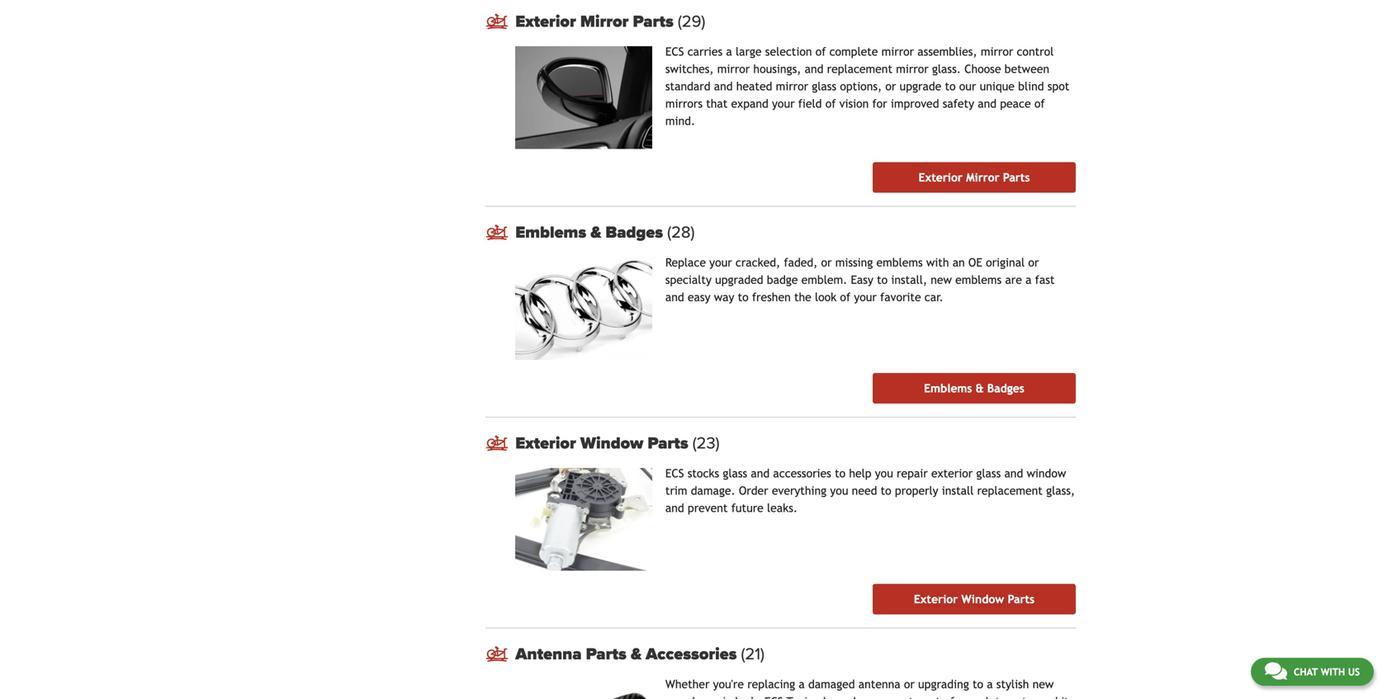 Task type: vqa. For each thing, say whether or not it's contained in the screenshot.
glass to the middle
yes



Task type: describe. For each thing, give the bounding box(es) containing it.
freshen
[[752, 291, 791, 304]]

and down unique
[[978, 97, 997, 110]]

oe
[[968, 256, 982, 269]]

cracked,
[[736, 256, 780, 269]]

window for bottommost exterior window parts 'link'
[[961, 593, 1004, 606]]

emblem.
[[801, 273, 847, 286]]

or inside ecs carries a large selection of complete mirror assemblies, mirror control switches, mirror housings, and replacement mirror glass. choose between standard and heated mirror glass options, or upgrade to our unique blind spot mirrors that expand your field of vision for improved safety and peace of mind.
[[885, 80, 896, 93]]

1 horizontal spatial emblems
[[924, 382, 972, 395]]

housings,
[[753, 62, 801, 75]]

0 vertical spatial emblems & badges
[[515, 222, 667, 242]]

original
[[986, 256, 1025, 269]]

window for the top exterior window parts 'link'
[[580, 433, 643, 453]]

look
[[815, 291, 837, 304]]

improved
[[891, 97, 939, 110]]

spot
[[1048, 80, 1069, 93]]

for
[[872, 97, 887, 110]]

window
[[1027, 467, 1066, 480]]

and inside replace your cracked, faded, or missing emblems with an oe original or specialty upgraded badge emblem. easy to install, new emblems are a fast and easy way to freshen the look of your favorite car.
[[665, 291, 684, 304]]

with inside replace your cracked, faded, or missing emblems with an oe original or specialty upgraded badge emblem. easy to install, new emblems are a fast and easy way to freshen the look of your favorite car.
[[926, 256, 949, 269]]

emblems & badges thumbnail image image
[[515, 257, 652, 360]]

0 horizontal spatial or
[[821, 256, 832, 269]]

and left window
[[1004, 467, 1023, 480]]

trim
[[665, 484, 687, 497]]

large
[[736, 45, 762, 58]]

way
[[714, 291, 734, 304]]

1 vertical spatial exterior mirror parts link
[[873, 162, 1076, 193]]

1 vertical spatial badges
[[987, 382, 1025, 395]]

exterior window parts for bottommost exterior window parts 'link'
[[914, 593, 1035, 606]]

stocks
[[688, 467, 719, 480]]

and up the that on the top
[[714, 80, 733, 93]]

glass inside ecs carries a large selection of complete mirror assemblies, mirror control switches, mirror housings, and replacement mirror glass. choose between standard and heated mirror glass options, or upgrade to our unique blind spot mirrors that expand your field of vision for improved safety and peace of mind.
[[812, 80, 836, 93]]

damage.
[[691, 484, 735, 497]]

2 horizontal spatial &
[[976, 382, 984, 395]]

repair
[[897, 467, 928, 480]]

exterior mirror parts for top exterior mirror parts link
[[515, 12, 678, 31]]

parts for the bottommost exterior mirror parts link
[[1003, 171, 1030, 184]]

1 vertical spatial emblems & badges link
[[873, 373, 1076, 404]]

assemblies,
[[918, 45, 977, 58]]

standard
[[665, 80, 711, 93]]

help
[[849, 467, 872, 480]]

upgrade
[[900, 80, 941, 93]]

choose
[[964, 62, 1001, 75]]

us
[[1348, 666, 1360, 678]]

properly
[[895, 484, 938, 497]]

fast
[[1035, 273, 1055, 286]]

are
[[1005, 273, 1022, 286]]

prevent
[[688, 501, 728, 515]]

an
[[953, 256, 965, 269]]

1 horizontal spatial &
[[631, 644, 642, 664]]

specialty
[[665, 273, 712, 286]]

our
[[959, 80, 976, 93]]

of down blind
[[1034, 97, 1045, 110]]

expand
[[731, 97, 769, 110]]

install
[[942, 484, 974, 497]]

exterior window parts thumbnail image image
[[515, 468, 652, 571]]

of right selection
[[816, 45, 826, 58]]

field
[[798, 97, 822, 110]]

0 vertical spatial exterior mirror parts link
[[515, 12, 1076, 31]]

exterior window parts for the top exterior window parts 'link'
[[515, 433, 693, 453]]

to down upgraded
[[738, 291, 749, 304]]

1 vertical spatial your
[[709, 256, 732, 269]]

accessories
[[646, 644, 737, 664]]

unique
[[980, 80, 1015, 93]]

ecs for exterior mirror parts
[[665, 45, 684, 58]]

0 vertical spatial you
[[875, 467, 893, 480]]

to inside ecs carries a large selection of complete mirror assemblies, mirror control switches, mirror housings, and replacement mirror glass. choose between standard and heated mirror glass options, or upgrade to our unique blind spot mirrors that expand your field of vision for improved safety and peace of mind.
[[945, 80, 956, 93]]

parts for top exterior mirror parts link
[[633, 12, 674, 31]]

missing
[[835, 256, 873, 269]]

2 horizontal spatial or
[[1028, 256, 1039, 269]]

chat with us
[[1294, 666, 1360, 678]]

to right easy
[[877, 273, 888, 286]]

glass,
[[1046, 484, 1075, 497]]

heated
[[736, 80, 772, 93]]

to left help
[[835, 467, 846, 480]]

and up order
[[751, 467, 770, 480]]

between
[[1005, 62, 1049, 75]]

antenna parts & accessories thumbnail image image
[[515, 679, 652, 699]]

parts for the top exterior window parts 'link'
[[648, 433, 688, 453]]

switches,
[[665, 62, 714, 75]]

and down selection
[[805, 62, 824, 75]]

0 vertical spatial &
[[591, 222, 601, 242]]

chat with us link
[[1251, 658, 1374, 686]]

replace
[[665, 256, 706, 269]]



Task type: locate. For each thing, give the bounding box(es) containing it.
exterior mirror parts link up selection
[[515, 12, 1076, 31]]

1 horizontal spatial emblems & badges
[[924, 382, 1025, 395]]

ecs inside ecs stocks glass and accessories to help you repair exterior glass and window trim damage. order everything you need to properly install replacement glass, and prevent future leaks.
[[665, 467, 684, 480]]

or
[[885, 80, 896, 93], [821, 256, 832, 269], [1028, 256, 1039, 269]]

mirror
[[580, 12, 629, 31], [966, 171, 1000, 184]]

with left us on the right bottom of the page
[[1321, 666, 1345, 678]]

1 ecs from the top
[[665, 45, 684, 58]]

a right are
[[1026, 273, 1032, 286]]

0 vertical spatial replacement
[[827, 62, 893, 75]]

easy
[[851, 273, 873, 286]]

1 horizontal spatial with
[[1321, 666, 1345, 678]]

your inside ecs carries a large selection of complete mirror assemblies, mirror control switches, mirror housings, and replacement mirror glass. choose between standard and heated mirror glass options, or upgrade to our unique blind spot mirrors that expand your field of vision for improved safety and peace of mind.
[[772, 97, 795, 110]]

0 horizontal spatial exterior window parts
[[515, 433, 693, 453]]

a inside ecs carries a large selection of complete mirror assemblies, mirror control switches, mirror housings, and replacement mirror glass. choose between standard and heated mirror glass options, or upgrade to our unique blind spot mirrors that expand your field of vision for improved safety and peace of mind.
[[726, 45, 732, 58]]

1 vertical spatial emblems & badges
[[924, 382, 1025, 395]]

replacement inside ecs carries a large selection of complete mirror assemblies, mirror control switches, mirror housings, and replacement mirror glass. choose between standard and heated mirror glass options, or upgrade to our unique blind spot mirrors that expand your field of vision for improved safety and peace of mind.
[[827, 62, 893, 75]]

you
[[875, 467, 893, 480], [830, 484, 848, 497]]

0 vertical spatial badges
[[606, 222, 663, 242]]

mirror down "safety"
[[966, 171, 1000, 184]]

car.
[[925, 291, 944, 304]]

a left large on the top
[[726, 45, 732, 58]]

to right need on the right bottom
[[881, 484, 891, 497]]

1 vertical spatial emblems
[[924, 382, 972, 395]]

1 vertical spatial replacement
[[977, 484, 1043, 497]]

to left our
[[945, 80, 956, 93]]

1 horizontal spatial badges
[[987, 382, 1025, 395]]

mirror for top exterior mirror parts link
[[580, 12, 629, 31]]

1 horizontal spatial exterior mirror parts
[[919, 171, 1030, 184]]

0 vertical spatial emblems
[[876, 256, 923, 269]]

glass.
[[932, 62, 961, 75]]

your
[[772, 97, 795, 110], [709, 256, 732, 269], [854, 291, 877, 304]]

0 vertical spatial your
[[772, 97, 795, 110]]

your up upgraded
[[709, 256, 732, 269]]

1 vertical spatial emblems
[[955, 273, 1002, 286]]

leaks.
[[767, 501, 798, 515]]

a
[[726, 45, 732, 58], [1026, 273, 1032, 286]]

parts
[[633, 12, 674, 31], [1003, 171, 1030, 184], [648, 433, 688, 453], [1008, 593, 1035, 606], [586, 644, 627, 664]]

order
[[739, 484, 768, 497]]

mirrors
[[665, 97, 703, 110]]

1 horizontal spatial replacement
[[977, 484, 1043, 497]]

exterior mirror parts down "safety"
[[919, 171, 1030, 184]]

0 horizontal spatial badges
[[606, 222, 663, 242]]

badges
[[606, 222, 663, 242], [987, 382, 1025, 395]]

or up fast
[[1028, 256, 1039, 269]]

carries
[[688, 45, 723, 58]]

vision
[[839, 97, 869, 110]]

0 horizontal spatial replacement
[[827, 62, 893, 75]]

0 horizontal spatial exterior mirror parts
[[515, 12, 678, 31]]

to
[[945, 80, 956, 93], [877, 273, 888, 286], [738, 291, 749, 304], [835, 467, 846, 480], [881, 484, 891, 497]]

glass up field
[[812, 80, 836, 93]]

of
[[816, 45, 826, 58], [825, 97, 836, 110], [1034, 97, 1045, 110], [840, 291, 851, 304]]

0 vertical spatial exterior window parts
[[515, 433, 693, 453]]

emblems
[[515, 222, 586, 242], [924, 382, 972, 395]]

0 vertical spatial emblems
[[515, 222, 586, 242]]

your left field
[[772, 97, 795, 110]]

2 vertical spatial your
[[854, 291, 877, 304]]

easy
[[688, 291, 710, 304]]

that
[[706, 97, 728, 110]]

with
[[926, 256, 949, 269], [1321, 666, 1345, 678]]

0 horizontal spatial emblems & badges
[[515, 222, 667, 242]]

ecs carries a large selection of complete mirror assemblies, mirror control switches, mirror housings, and replacement mirror glass. choose between standard and heated mirror glass options, or upgrade to our unique blind spot mirrors that expand your field of vision for improved safety and peace of mind.
[[665, 45, 1069, 128]]

glass up order
[[723, 467, 747, 480]]

exterior mirror parts up the exterior mirror parts thumbnail image
[[515, 12, 678, 31]]

window inside 'link'
[[961, 593, 1004, 606]]

and down specialty
[[665, 291, 684, 304]]

new
[[931, 273, 952, 286]]

1 vertical spatial &
[[976, 382, 984, 395]]

2 vertical spatial &
[[631, 644, 642, 664]]

0 horizontal spatial a
[[726, 45, 732, 58]]

faded,
[[784, 256, 818, 269]]

ecs inside ecs carries a large selection of complete mirror assemblies, mirror control switches, mirror housings, and replacement mirror glass. choose between standard and heated mirror glass options, or upgrade to our unique blind spot mirrors that expand your field of vision for improved safety and peace of mind.
[[665, 45, 684, 58]]

need
[[852, 484, 877, 497]]

replacement
[[827, 62, 893, 75], [977, 484, 1043, 497]]

exterior
[[515, 12, 576, 31], [919, 171, 963, 184], [515, 433, 576, 453], [914, 593, 958, 606]]

exterior mirror parts for the bottommost exterior mirror parts link
[[919, 171, 1030, 184]]

replacement down window
[[977, 484, 1043, 497]]

2 horizontal spatial your
[[854, 291, 877, 304]]

1 vertical spatial mirror
[[966, 171, 1000, 184]]

1 horizontal spatial emblems
[[955, 273, 1002, 286]]

antenna parts & accessories
[[515, 644, 741, 664]]

emblems up install, on the right top of page
[[876, 256, 923, 269]]

antenna
[[515, 644, 582, 664]]

the
[[794, 291, 811, 304]]

1 horizontal spatial or
[[885, 80, 896, 93]]

complete
[[829, 45, 878, 58]]

1 vertical spatial exterior window parts
[[914, 593, 1035, 606]]

replacement inside ecs stocks glass and accessories to help you repair exterior glass and window trim damage. order everything you need to properly install replacement glass, and prevent future leaks.
[[977, 484, 1043, 497]]

ecs up switches,
[[665, 45, 684, 58]]

ecs stocks glass and accessories to help you repair exterior glass and window trim damage. order everything you need to properly install replacement glass, and prevent future leaks.
[[665, 467, 1075, 515]]

badge
[[767, 273, 798, 286]]

glass
[[812, 80, 836, 93], [723, 467, 747, 480], [976, 467, 1001, 480]]

0 horizontal spatial mirror
[[580, 12, 629, 31]]

comments image
[[1265, 661, 1287, 681]]

1 horizontal spatial mirror
[[966, 171, 1000, 184]]

options,
[[840, 80, 882, 93]]

0 horizontal spatial emblems
[[515, 222, 586, 242]]

1 horizontal spatial glass
[[812, 80, 836, 93]]

antenna parts & accessories link
[[515, 644, 1076, 664]]

future
[[731, 501, 764, 515]]

emblems & badges
[[515, 222, 667, 242], [924, 382, 1025, 395]]

0 vertical spatial emblems & badges link
[[515, 222, 1076, 242]]

0 horizontal spatial with
[[926, 256, 949, 269]]

0 vertical spatial ecs
[[665, 45, 684, 58]]

&
[[591, 222, 601, 242], [976, 382, 984, 395], [631, 644, 642, 664]]

1 horizontal spatial you
[[875, 467, 893, 480]]

and down trim
[[665, 501, 684, 515]]

upgraded
[[715, 273, 763, 286]]

favorite
[[880, 291, 921, 304]]

exterior mirror parts thumbnail image image
[[515, 46, 652, 149]]

1 horizontal spatial exterior window parts
[[914, 593, 1035, 606]]

0 horizontal spatial &
[[591, 222, 601, 242]]

of inside replace your cracked, faded, or missing emblems with an oe original or specialty upgraded badge emblem. easy to install, new emblems are a fast and easy way to freshen the look of your favorite car.
[[840, 291, 851, 304]]

mirror up the exterior mirror parts thumbnail image
[[580, 12, 629, 31]]

emblems
[[876, 256, 923, 269], [955, 273, 1002, 286]]

1 vertical spatial window
[[961, 593, 1004, 606]]

replacement up options,
[[827, 62, 893, 75]]

exterior
[[931, 467, 973, 480]]

2 horizontal spatial glass
[[976, 467, 1001, 480]]

your down easy
[[854, 291, 877, 304]]

exterior window parts
[[515, 433, 693, 453], [914, 593, 1035, 606]]

blind
[[1018, 80, 1044, 93]]

1 horizontal spatial a
[[1026, 273, 1032, 286]]

emblems down oe
[[955, 273, 1002, 286]]

peace
[[1000, 97, 1031, 110]]

with up new
[[926, 256, 949, 269]]

of right look
[[840, 291, 851, 304]]

0 vertical spatial exterior window parts link
[[515, 433, 1076, 453]]

selection
[[765, 45, 812, 58]]

0 horizontal spatial window
[[580, 433, 643, 453]]

replace your cracked, faded, or missing emblems with an oe original or specialty upgraded badge emblem. easy to install, new emblems are a fast and easy way to freshen the look of your favorite car.
[[665, 256, 1055, 304]]

1 vertical spatial exterior mirror parts
[[919, 171, 1030, 184]]

everything
[[772, 484, 827, 497]]

0 vertical spatial mirror
[[580, 12, 629, 31]]

glass right exterior
[[976, 467, 1001, 480]]

exterior window parts inside 'link'
[[914, 593, 1035, 606]]

2 ecs from the top
[[665, 467, 684, 480]]

chat
[[1294, 666, 1318, 678]]

0 horizontal spatial your
[[709, 256, 732, 269]]

of right field
[[825, 97, 836, 110]]

1 horizontal spatial window
[[961, 593, 1004, 606]]

ecs
[[665, 45, 684, 58], [665, 467, 684, 480]]

you right help
[[875, 467, 893, 480]]

0 vertical spatial exterior mirror parts
[[515, 12, 678, 31]]

1 vertical spatial ecs
[[665, 467, 684, 480]]

accessories
[[773, 467, 831, 480]]

exterior mirror parts link down "safety"
[[873, 162, 1076, 193]]

emblems & badges link
[[515, 222, 1076, 242], [873, 373, 1076, 404]]

and
[[805, 62, 824, 75], [714, 80, 733, 93], [978, 97, 997, 110], [665, 291, 684, 304], [751, 467, 770, 480], [1004, 467, 1023, 480], [665, 501, 684, 515]]

0 vertical spatial with
[[926, 256, 949, 269]]

0 horizontal spatial emblems
[[876, 256, 923, 269]]

mirror
[[882, 45, 914, 58], [981, 45, 1013, 58], [717, 62, 750, 75], [896, 62, 929, 75], [776, 80, 808, 93]]

0 horizontal spatial glass
[[723, 467, 747, 480]]

safety
[[943, 97, 974, 110]]

exterior window parts link
[[515, 433, 1076, 453], [873, 584, 1076, 615]]

ecs up trim
[[665, 467, 684, 480]]

window
[[580, 433, 643, 453], [961, 593, 1004, 606]]

exterior mirror parts
[[515, 12, 678, 31], [919, 171, 1030, 184]]

you left need on the right bottom
[[830, 484, 848, 497]]

parts inside 'link'
[[1008, 593, 1035, 606]]

0 vertical spatial a
[[726, 45, 732, 58]]

mind.
[[665, 114, 695, 128]]

control
[[1017, 45, 1054, 58]]

a inside replace your cracked, faded, or missing emblems with an oe original or specialty upgraded badge emblem. easy to install, new emblems are a fast and easy way to freshen the look of your favorite car.
[[1026, 273, 1032, 286]]

parts for bottommost exterior window parts 'link'
[[1008, 593, 1035, 606]]

or up for
[[885, 80, 896, 93]]

install,
[[891, 273, 927, 286]]

1 vertical spatial a
[[1026, 273, 1032, 286]]

0 vertical spatial window
[[580, 433, 643, 453]]

1 vertical spatial exterior window parts link
[[873, 584, 1076, 615]]

0 horizontal spatial you
[[830, 484, 848, 497]]

or up emblem.
[[821, 256, 832, 269]]

mirror for the bottommost exterior mirror parts link
[[966, 171, 1000, 184]]

1 horizontal spatial your
[[772, 97, 795, 110]]

1 vertical spatial you
[[830, 484, 848, 497]]

ecs for exterior window parts
[[665, 467, 684, 480]]

1 vertical spatial with
[[1321, 666, 1345, 678]]



